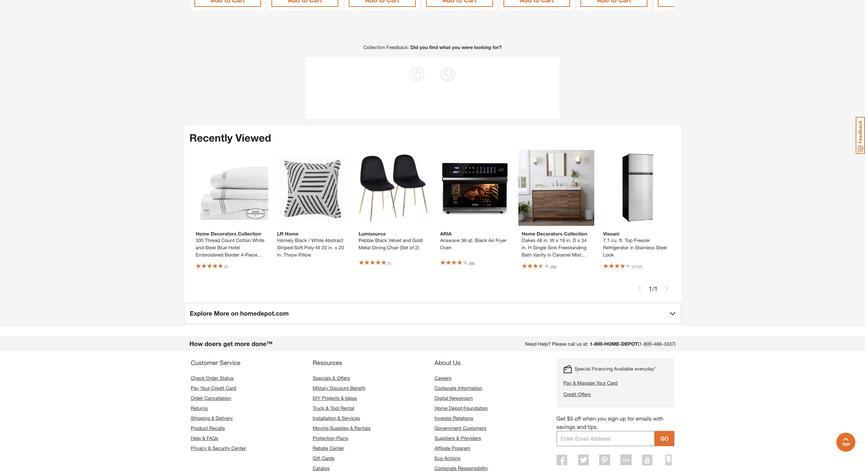 Task type: locate. For each thing, give the bounding box(es) containing it.
(
[[388, 261, 389, 266], [469, 261, 470, 266], [225, 265, 225, 269], [551, 265, 552, 269], [632, 265, 633, 269]]

0 horizontal spatial 800-
[[595, 341, 605, 347]]

1 horizontal spatial offers
[[578, 392, 591, 398]]

order up returns link
[[191, 395, 203, 401]]

) for dining
[[391, 261, 392, 266]]

credit up cancellation
[[211, 385, 225, 391]]

& left tool
[[326, 405, 329, 411]]

home depot blog image
[[621, 455, 632, 466]]

you right 'did'
[[420, 44, 428, 50]]

20 down abstract on the left bottom of the page
[[339, 245, 344, 251]]

48
[[537, 238, 543, 243]]

ft.
[[620, 238, 624, 243]]

x
[[556, 238, 559, 243], [578, 238, 581, 243], [335, 245, 338, 251]]

bath
[[522, 252, 532, 258]]

0 vertical spatial order
[[206, 375, 219, 381]]

1 horizontal spatial 20
[[339, 245, 344, 251]]

aria
[[441, 231, 452, 237]]

decorators for count
[[211, 231, 237, 237]]

(set
[[400, 245, 409, 251]]

in
[[631, 245, 634, 251], [548, 252, 552, 258]]

order up pay your credit card
[[206, 375, 219, 381]]

20 right fill
[[322, 245, 327, 251]]

decorators for in.
[[537, 231, 563, 237]]

1 vertical spatial /
[[653, 285, 655, 293]]

product
[[191, 426, 208, 431]]

1 horizontal spatial decorators
[[537, 231, 563, 237]]

1 decorators from the left
[[211, 231, 237, 237]]

government
[[435, 426, 462, 431]]

1 black from the left
[[295, 238, 307, 243]]

installation
[[313, 416, 336, 421]]

special
[[575, 366, 591, 372]]

home decorators collection 300 thread count cotton white and steel blue hotel embroidered border 4-piece queen sheet set
[[196, 231, 265, 265]]

how doers get more done™
[[190, 340, 273, 348]]

hotel
[[229, 245, 240, 251]]

0 vertical spatial top
[[625, 238, 633, 243]]

home up homely
[[285, 231, 299, 237]]

oakes
[[522, 238, 536, 243]]

black
[[295, 238, 307, 243], [375, 238, 388, 243], [475, 238, 488, 243]]

velvet
[[389, 238, 402, 243]]

Enter Email Address text field
[[557, 431, 655, 447]]

home inside the home decorators collection oakes 48 in. w x 19 in. d x 34 in. h single sink freestanding bath vanity in caramel mist with white cultured marble top
[[522, 231, 536, 237]]

0 horizontal spatial black
[[295, 238, 307, 243]]

collection inside the home decorators collection oakes 48 in. w x 19 in. d x 34 in. h single sink freestanding bath vanity in caramel mist with white cultured marble top
[[564, 231, 588, 237]]

offers
[[337, 375, 350, 381], [578, 392, 591, 398]]

& for privacy & security center
[[208, 446, 211, 451]]

home depot on twitter image
[[579, 455, 589, 466]]

credit down pay & manage your card
[[564, 392, 577, 398]]

gold
[[413, 238, 423, 243]]

1 horizontal spatial center
[[330, 446, 344, 451]]

home-
[[605, 341, 622, 347]]

homely black / white abstract striped soft poly-fill 20 in. x 20 in. throw pillow image
[[274, 150, 350, 226]]

2 steel from the left
[[657, 245, 667, 251]]

pay down check
[[191, 385, 199, 391]]

) for white
[[228, 265, 228, 269]]

1 vertical spatial with
[[654, 416, 664, 422]]

1 horizontal spatial pay
[[564, 380, 572, 386]]

collection up d
[[564, 231, 588, 237]]

newsroom
[[450, 395, 473, 401]]

with inside get $5 off when you sign up for emails with savings and tips.
[[654, 416, 664, 422]]

) for x
[[556, 265, 557, 269]]

& up military discount benefit link
[[333, 375, 336, 381]]

1 horizontal spatial white
[[312, 238, 324, 243]]

& for suppliers & providers
[[457, 436, 460, 441]]

steel for stainless
[[657, 245, 667, 251]]

0 horizontal spatial x
[[335, 245, 338, 251]]

0 vertical spatial with
[[522, 259, 531, 265]]

resources
[[313, 359, 342, 367]]

suppliers & providers
[[435, 436, 482, 441]]

0 horizontal spatial credit
[[211, 385, 225, 391]]

and down 300
[[196, 245, 204, 251]]

in left stainless
[[631, 245, 634, 251]]

2 horizontal spatial x
[[578, 238, 581, 243]]

manage
[[578, 380, 595, 386]]

black up the soft
[[295, 238, 307, 243]]

ariawave 36 qt. black air fryer oven image
[[437, 150, 513, 226]]

0 horizontal spatial collection
[[238, 231, 261, 237]]

0 vertical spatial and
[[403, 238, 411, 243]]

home up 300
[[196, 231, 210, 237]]

up
[[620, 416, 627, 422]]

1 center from the left
[[232, 446, 246, 451]]

installation & services link
[[313, 416, 360, 421]]

top right ft.
[[625, 238, 633, 243]]

x down abstract on the left bottom of the page
[[335, 245, 338, 251]]

us
[[577, 341, 582, 347]]

0 horizontal spatial pay
[[191, 385, 199, 391]]

program
[[452, 446, 471, 451]]

collection up cotton
[[238, 231, 261, 237]]

1 20 from the left
[[322, 245, 327, 251]]

800- right depot
[[644, 341, 654, 347]]

sink
[[548, 245, 558, 251]]

decorators up w
[[537, 231, 563, 237]]

this is the first slide image
[[638, 286, 643, 292]]

1 vertical spatial in
[[548, 252, 552, 258]]

investor
[[435, 416, 452, 421]]

collection left feedback: on the top of the page
[[364, 44, 385, 50]]

& for specials & offers
[[333, 375, 336, 381]]

home up oakes
[[522, 231, 536, 237]]

air
[[489, 238, 495, 243]]

2 horizontal spatial black
[[475, 238, 488, 243]]

when
[[583, 416, 596, 422]]

(1-
[[639, 341, 644, 347]]

thread
[[205, 238, 220, 243]]

actions
[[445, 456, 461, 461]]

2 / 12 group
[[268, 0, 342, 10]]

qt.
[[468, 238, 474, 243]]

1 horizontal spatial top
[[625, 238, 633, 243]]

& left ideas
[[341, 395, 344, 401]]

decorators inside the home decorators collection oakes 48 in. w x 19 in. d x 34 in. h single sink freestanding bath vanity in caramel mist with white cultured marble top
[[537, 231, 563, 237]]

1 vertical spatial offers
[[578, 392, 591, 398]]

34
[[582, 238, 587, 243]]

home depot on facebook image
[[557, 455, 568, 466]]

0 horizontal spatial your
[[200, 385, 210, 391]]

0 horizontal spatial with
[[522, 259, 531, 265]]

and inside home decorators collection 300 thread count cotton white and steel blue hotel embroidered border 4-piece queen sheet set
[[196, 245, 204, 251]]

recently
[[190, 132, 233, 144]]

/ up poly- on the left of page
[[309, 238, 310, 243]]

offers up discount
[[337, 375, 350, 381]]

) down chair on the bottom left of the page
[[391, 261, 392, 266]]

) down the aria ariawave 36 qt. black air fryer oven
[[474, 261, 475, 266]]

credit offers
[[564, 392, 591, 398]]

white inside lr home homely black / white abstract striped soft poly-fill 20 in. x 20 in. throw pillow
[[312, 238, 324, 243]]

in. down abstract on the left bottom of the page
[[329, 245, 334, 251]]

cancellation
[[205, 395, 231, 401]]

recalls
[[209, 426, 225, 431]]

7.1
[[604, 238, 610, 243]]

rebate center
[[313, 446, 344, 451]]

& up supplies
[[338, 416, 341, 421]]

3 black from the left
[[475, 238, 488, 243]]

& down government customers 'link'
[[457, 436, 460, 441]]

pay up credit offers
[[564, 380, 572, 386]]

top right marble
[[582, 259, 590, 265]]

0 vertical spatial offers
[[337, 375, 350, 381]]

in inside the vissani 7.1 cu. ft. top freezer refrigerator in stainless steel look
[[631, 245, 634, 251]]

0 horizontal spatial decorators
[[211, 231, 237, 237]]

& down faqs
[[208, 446, 211, 451]]

& right help
[[202, 436, 205, 441]]

2 horizontal spatial white
[[532, 259, 545, 265]]

300 thread count cotton white and steel blue hotel embroidered border 4-piece queen sheet set image
[[192, 150, 268, 226]]

top
[[625, 238, 633, 243], [582, 259, 590, 265]]

home depot on youtube image
[[643, 455, 653, 466]]

with down bath
[[522, 259, 531, 265]]

&
[[333, 375, 336, 381], [573, 380, 576, 386], [341, 395, 344, 401], [326, 405, 329, 411], [212, 416, 215, 421], [338, 416, 341, 421], [350, 426, 353, 431], [202, 436, 205, 441], [457, 436, 460, 441], [208, 446, 211, 451]]

with inside the home decorators collection oakes 48 in. w x 19 in. d x 34 in. h single sink freestanding bath vanity in caramel mist with white cultured marble top
[[522, 259, 531, 265]]

queen
[[196, 259, 210, 265]]

2 20 from the left
[[339, 245, 344, 251]]

black right qt.
[[475, 238, 488, 243]]

black inside lr home homely black / white abstract striped soft poly-fill 20 in. x 20 in. throw pillow
[[295, 238, 307, 243]]

1 horizontal spatial order
[[206, 375, 219, 381]]

collection inside home decorators collection 300 thread count cotton white and steel blue hotel embroidered border 4-piece queen sheet set
[[238, 231, 261, 237]]

1 left the this is the last slide icon
[[655, 285, 658, 293]]

800- right "at:"
[[595, 341, 605, 347]]

) down stainless
[[642, 265, 643, 269]]

1 horizontal spatial with
[[654, 416, 664, 422]]

your up order cancellation
[[200, 385, 210, 391]]

privacy
[[191, 446, 207, 451]]

pebble black velvet and gold metal dining chair (set of 2) image
[[356, 150, 432, 226]]

1 down chair on the bottom left of the page
[[389, 261, 391, 266]]

set
[[225, 259, 233, 265]]

& up recalls
[[212, 416, 215, 421]]

pay & manage your card
[[564, 380, 618, 386]]

2 vertical spatial and
[[577, 424, 587, 430]]

0 horizontal spatial order
[[191, 395, 203, 401]]

& left manage
[[573, 380, 576, 386]]

2 decorators from the left
[[537, 231, 563, 237]]

order
[[206, 375, 219, 381], [191, 395, 203, 401]]

single
[[533, 245, 547, 251]]

) for in
[[642, 265, 643, 269]]

) right sheet
[[228, 265, 228, 269]]

home depot foundation link
[[435, 405, 488, 411]]

1 horizontal spatial in
[[631, 245, 634, 251]]

for
[[628, 416, 635, 422]]

white inside the home decorators collection oakes 48 in. w x 19 in. d x 34 in. h single sink freestanding bath vanity in caramel mist with white cultured marble top
[[532, 259, 545, 265]]

decorators up count
[[211, 231, 237, 237]]

0 horizontal spatial /
[[309, 238, 310, 243]]

and up (set
[[403, 238, 411, 243]]

white down vanity
[[532, 259, 545, 265]]

and inside lumisource pebble black velvet and gold metal dining chair (set of 2)
[[403, 238, 411, 243]]

top inside the vissani 7.1 cu. ft. top freezer refrigerator in stainless steel look
[[625, 238, 633, 243]]

1 right this is the first slide image
[[649, 285, 653, 293]]

2 horizontal spatial you
[[598, 416, 607, 422]]

vanity
[[534, 252, 547, 258]]

2 black from the left
[[375, 238, 388, 243]]

corporate
[[435, 385, 457, 391]]

2 800- from the left
[[644, 341, 654, 347]]

1 steel from the left
[[205, 245, 216, 251]]

about
[[435, 359, 452, 367]]

0 horizontal spatial center
[[232, 446, 246, 451]]

white right cotton
[[252, 238, 265, 243]]

white up fill
[[312, 238, 324, 243]]

36
[[462, 238, 467, 243]]

0 horizontal spatial 20
[[322, 245, 327, 251]]

1 vertical spatial and
[[196, 245, 204, 251]]

offers down manage
[[578, 392, 591, 398]]

collection for home decorators collection oakes 48 in. w x 19 in. d x 34 in. h single sink freestanding bath vanity in caramel mist with white cultured marble top
[[564, 231, 588, 237]]

digital newsroom
[[435, 395, 473, 401]]

card up credit offers link
[[608, 380, 618, 386]]

you left sign
[[598, 416, 607, 422]]

this is the last slide image
[[665, 286, 670, 292]]

decorators inside home decorators collection 300 thread count cotton white and steel blue hotel embroidered border 4-piece queen sheet set
[[211, 231, 237, 237]]

tips.
[[588, 424, 599, 430]]

steel inside the vissani 7.1 cu. ft. top freezer refrigerator in stainless steel look
[[657, 245, 667, 251]]

card down status
[[226, 385, 236, 391]]

0 vertical spatial /
[[309, 238, 310, 243]]

cu.
[[612, 238, 618, 243]]

your down 'financing'
[[597, 380, 606, 386]]

1 horizontal spatial and
[[403, 238, 411, 243]]

cards
[[322, 456, 335, 461]]

1 horizontal spatial 1
[[649, 285, 653, 293]]

1 vertical spatial top
[[582, 259, 590, 265]]

2 horizontal spatial collection
[[564, 231, 588, 237]]

( 7 )
[[225, 265, 228, 269]]

1 horizontal spatial steel
[[657, 245, 667, 251]]

in down sink on the bottom right of page
[[548, 252, 552, 258]]

1737
[[633, 265, 642, 269]]

0 horizontal spatial steel
[[205, 245, 216, 251]]

ideas
[[346, 395, 357, 401]]

explore more on homedepot.com
[[190, 310, 289, 317]]

x right w
[[556, 238, 559, 243]]

you left were
[[452, 44, 461, 50]]

2 horizontal spatial and
[[577, 424, 587, 430]]

home inside home decorators collection 300 thread count cotton white and steel blue hotel embroidered border 4-piece queen sheet set
[[196, 231, 210, 237]]

& for installation & services
[[338, 416, 341, 421]]

home down digital
[[435, 405, 448, 411]]

1 horizontal spatial you
[[452, 44, 461, 50]]

blue
[[218, 245, 227, 251]]

with right emails
[[654, 416, 664, 422]]

sheet
[[211, 259, 224, 265]]

/ left the this is the last slide icon
[[653, 285, 655, 293]]

steel up embroidered
[[205, 245, 216, 251]]

refrigerator
[[604, 245, 629, 251]]

in. left d
[[567, 238, 572, 243]]

0 horizontal spatial white
[[252, 238, 265, 243]]

specials & offers link
[[313, 375, 350, 381]]

steel for and
[[205, 245, 216, 251]]

0 horizontal spatial offers
[[337, 375, 350, 381]]

and down off
[[577, 424, 587, 430]]

0 horizontal spatial in
[[548, 252, 552, 258]]

black up dining
[[375, 238, 388, 243]]

collection
[[364, 44, 385, 50], [238, 231, 261, 237], [564, 231, 588, 237]]

shipping & delivery
[[191, 416, 233, 421]]

1 horizontal spatial 800-
[[644, 341, 654, 347]]

1 800- from the left
[[595, 341, 605, 347]]

) down caramel
[[556, 265, 557, 269]]

( for oven
[[469, 261, 470, 266]]

feedback link image
[[857, 117, 866, 154]]

& for pay & manage your card
[[573, 380, 576, 386]]

steel right stainless
[[657, 245, 667, 251]]

2 horizontal spatial 1
[[655, 285, 658, 293]]

1 vertical spatial credit
[[564, 392, 577, 398]]

& for shipping & delivery
[[212, 416, 215, 421]]

center right the security
[[232, 446, 246, 451]]

5 / 12 group
[[500, 0, 574, 10]]

0 horizontal spatial top
[[582, 259, 590, 265]]

( 28 )
[[551, 265, 557, 269]]

plans
[[337, 436, 348, 441]]

0 horizontal spatial and
[[196, 245, 204, 251]]

steel inside home decorators collection 300 thread count cotton white and steel blue hotel embroidered border 4-piece queen sheet set
[[205, 245, 216, 251]]

steel
[[205, 245, 216, 251], [657, 245, 667, 251]]

x right d
[[578, 238, 581, 243]]

0 vertical spatial in
[[631, 245, 634, 251]]

truck & tool rental
[[313, 405, 355, 411]]

center down plans
[[330, 446, 344, 451]]

1 horizontal spatial black
[[375, 238, 388, 243]]

benefit
[[350, 385, 366, 391]]



Task type: vqa. For each thing, say whether or not it's contained in the screenshot.
Medium
no



Task type: describe. For each thing, give the bounding box(es) containing it.
truck & tool rental link
[[313, 405, 355, 411]]

careers link
[[435, 375, 452, 381]]

special financing available everyday*
[[575, 366, 657, 372]]

fryer
[[496, 238, 507, 243]]

dining
[[372, 245, 386, 251]]

black inside lumisource pebble black velvet and gold metal dining chair (set of 2)
[[375, 238, 388, 243]]

help & faqs link
[[191, 436, 219, 441]]

1 horizontal spatial your
[[597, 380, 606, 386]]

check order status link
[[191, 375, 234, 381]]

available
[[615, 366, 634, 372]]

credit offers link
[[564, 391, 657, 398]]

28
[[552, 265, 556, 269]]

find
[[430, 44, 438, 50]]

did
[[411, 44, 419, 50]]

0 vertical spatial credit
[[211, 385, 225, 391]]

1 / 12 group
[[191, 0, 265, 10]]

protection plans
[[313, 436, 348, 441]]

7 / 12 group
[[655, 0, 729, 10]]

depot
[[622, 341, 639, 347]]

explore
[[190, 310, 212, 317]]

1 / 1
[[649, 285, 658, 293]]

everyday*
[[635, 366, 657, 372]]

piece
[[246, 252, 258, 258]]

0 horizontal spatial 1
[[389, 261, 391, 266]]

( 56 )
[[469, 261, 475, 266]]

ariawave
[[441, 238, 460, 243]]

home for home decorators collection 300 thread count cotton white and steel blue hotel embroidered border 4-piece queen sheet set
[[196, 231, 210, 237]]

corporate information
[[435, 385, 483, 391]]

0 horizontal spatial card
[[226, 385, 236, 391]]

lumisource
[[359, 231, 386, 237]]

pay for pay & manage your card
[[564, 380, 572, 386]]

in. left h
[[522, 245, 527, 251]]

off
[[575, 416, 582, 422]]

1 horizontal spatial card
[[608, 380, 618, 386]]

depot
[[449, 405, 463, 411]]

specials
[[313, 375, 331, 381]]

( for x
[[551, 265, 552, 269]]

protection
[[313, 436, 335, 441]]

white inside home decorators collection 300 thread count cotton white and steel blue hotel embroidered border 4-piece queen sheet set
[[252, 238, 265, 243]]

( for in
[[632, 265, 633, 269]]

& for truck & tool rental
[[326, 405, 329, 411]]

affiliate
[[435, 446, 451, 451]]

and inside get $5 off when you sign up for emails with savings and tips.
[[577, 424, 587, 430]]

about us
[[435, 359, 461, 367]]

& down services
[[350, 426, 353, 431]]

returns link
[[191, 405, 208, 411]]

financing
[[592, 366, 613, 372]]

x inside lr home homely black / white abstract striped soft poly-fill 20 in. x 20 in. throw pillow
[[335, 245, 338, 251]]

in. down striped
[[277, 252, 283, 258]]

freezer
[[635, 238, 651, 243]]

oven
[[441, 245, 452, 251]]

soft
[[294, 245, 303, 251]]

home for home decorators collection oakes 48 in. w x 19 in. d x 34 in. h single sink freestanding bath vanity in caramel mist with white cultured marble top
[[522, 231, 536, 237]]

in inside the home decorators collection oakes 48 in. w x 19 in. d x 34 in. h single sink freestanding bath vanity in caramel mist with white cultured marble top
[[548, 252, 552, 258]]

6 / 12 group
[[578, 0, 652, 10]]

300
[[196, 238, 204, 243]]

rental
[[341, 405, 355, 411]]

1 horizontal spatial /
[[653, 285, 655, 293]]

homely
[[277, 238, 294, 243]]

1 horizontal spatial credit
[[564, 392, 577, 398]]

poly-
[[305, 245, 316, 251]]

how
[[190, 340, 203, 348]]

tool
[[330, 405, 339, 411]]

diy projects & ideas
[[313, 395, 357, 401]]

throw
[[284, 252, 297, 258]]

protection plans link
[[313, 436, 348, 441]]

delivery
[[216, 416, 233, 421]]

0 horizontal spatial you
[[420, 44, 428, 50]]

more
[[214, 310, 229, 317]]

feedback:
[[387, 44, 410, 50]]

go button
[[655, 431, 675, 447]]

abstract
[[325, 238, 344, 243]]

striped
[[277, 245, 293, 251]]

( for dining
[[388, 261, 389, 266]]

3337)
[[664, 341, 676, 347]]

mist
[[572, 252, 582, 258]]

affiliate program
[[435, 446, 471, 451]]

discount
[[330, 385, 349, 391]]

digital
[[435, 395, 449, 401]]

home depot mobile apps image
[[666, 455, 673, 466]]

government customers link
[[435, 426, 487, 431]]

black inside the aria ariawave 36 qt. black air fryer oven
[[475, 238, 488, 243]]

/ inside lr home homely black / white abstract striped soft poly-fill 20 in. x 20 in. throw pillow
[[309, 238, 310, 243]]

order cancellation link
[[191, 395, 231, 401]]

d
[[573, 238, 577, 243]]

1 horizontal spatial x
[[556, 238, 559, 243]]

home depot on pinterest image
[[600, 455, 611, 466]]

home inside lr home homely black / white abstract striped soft poly-fill 20 in. x 20 in. throw pillow
[[285, 231, 299, 237]]

of
[[410, 245, 414, 251]]

get $5 off when you sign up for emails with savings and tips.
[[557, 416, 664, 430]]

careers
[[435, 375, 452, 381]]

were
[[462, 44, 473, 50]]

7
[[225, 265, 228, 269]]

help & faqs
[[191, 436, 219, 441]]

2 center from the left
[[330, 446, 344, 451]]

check order status
[[191, 375, 234, 381]]

homedepot.com
[[240, 310, 289, 317]]

recently viewed
[[190, 132, 271, 144]]

home for home depot foundation
[[435, 405, 448, 411]]

) for oven
[[474, 261, 475, 266]]

vissani 7.1 cu. ft. top freezer refrigerator in stainless steel look
[[604, 231, 667, 258]]

in. left w
[[544, 238, 549, 243]]

3 / 12 group
[[346, 0, 420, 10]]

pay for pay your credit card
[[191, 385, 199, 391]]

corporate information link
[[435, 385, 483, 391]]

4 / 12 group
[[423, 0, 497, 10]]

suppliers
[[435, 436, 455, 441]]

returns
[[191, 405, 208, 411]]

& for help & faqs
[[202, 436, 205, 441]]

you inside get $5 off when you sign up for emails with savings and tips.
[[598, 416, 607, 422]]

shipping & delivery link
[[191, 416, 233, 421]]

collection for home decorators collection 300 thread count cotton white and steel blue hotel embroidered border 4-piece queen sheet set
[[238, 231, 261, 237]]

need
[[526, 341, 537, 347]]

help
[[191, 436, 201, 441]]

moving supplies & rentals link
[[313, 426, 371, 431]]

( for white
[[225, 265, 225, 269]]

1 horizontal spatial collection
[[364, 44, 385, 50]]

embroidered
[[196, 252, 224, 258]]

shipping
[[191, 416, 210, 421]]

for?
[[493, 44, 502, 50]]

diy
[[313, 395, 321, 401]]

customers
[[463, 426, 487, 431]]

doers
[[205, 340, 222, 348]]

oakes 48 in. w x 19 in. d x 34 in. h single sink freestanding bath vanity in caramel mist with white cultured marble top image
[[519, 150, 595, 226]]

moving
[[313, 426, 329, 431]]

7.1 cu. ft. top freezer refrigerator in stainless steel look image
[[600, 150, 676, 226]]

top inside the home decorators collection oakes 48 in. w x 19 in. d x 34 in. h single sink freestanding bath vanity in caramel mist with white cultured marble top
[[582, 259, 590, 265]]

emails
[[636, 416, 652, 422]]

1 vertical spatial order
[[191, 395, 203, 401]]

lr
[[277, 231, 284, 237]]

vissani
[[604, 231, 620, 237]]



